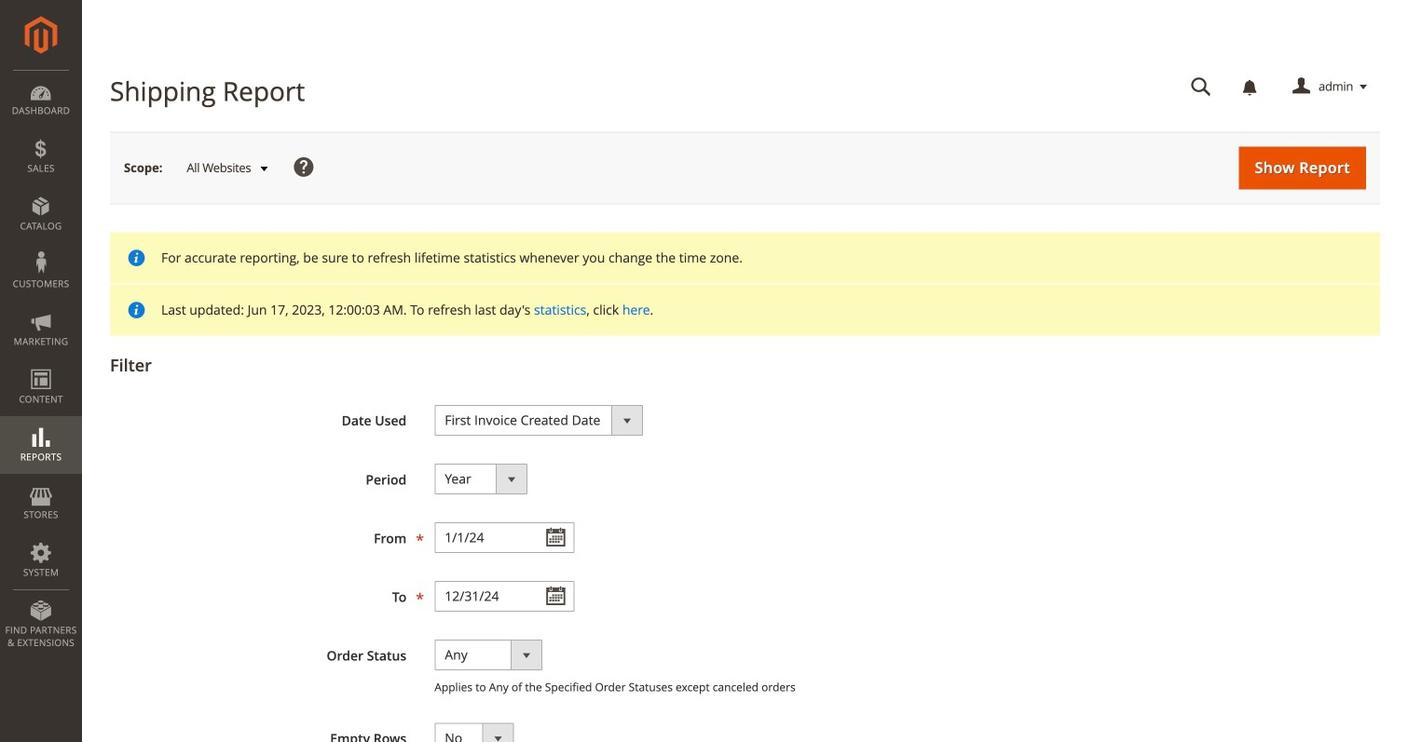 Task type: vqa. For each thing, say whether or not it's contained in the screenshot.
menu
no



Task type: locate. For each thing, give the bounding box(es) containing it.
menu bar
[[0, 70, 82, 659]]

None text field
[[435, 523, 574, 554]]

None text field
[[1178, 71, 1225, 103], [435, 582, 574, 612], [1178, 71, 1225, 103], [435, 582, 574, 612]]

magento admin panel image
[[25, 16, 57, 54]]



